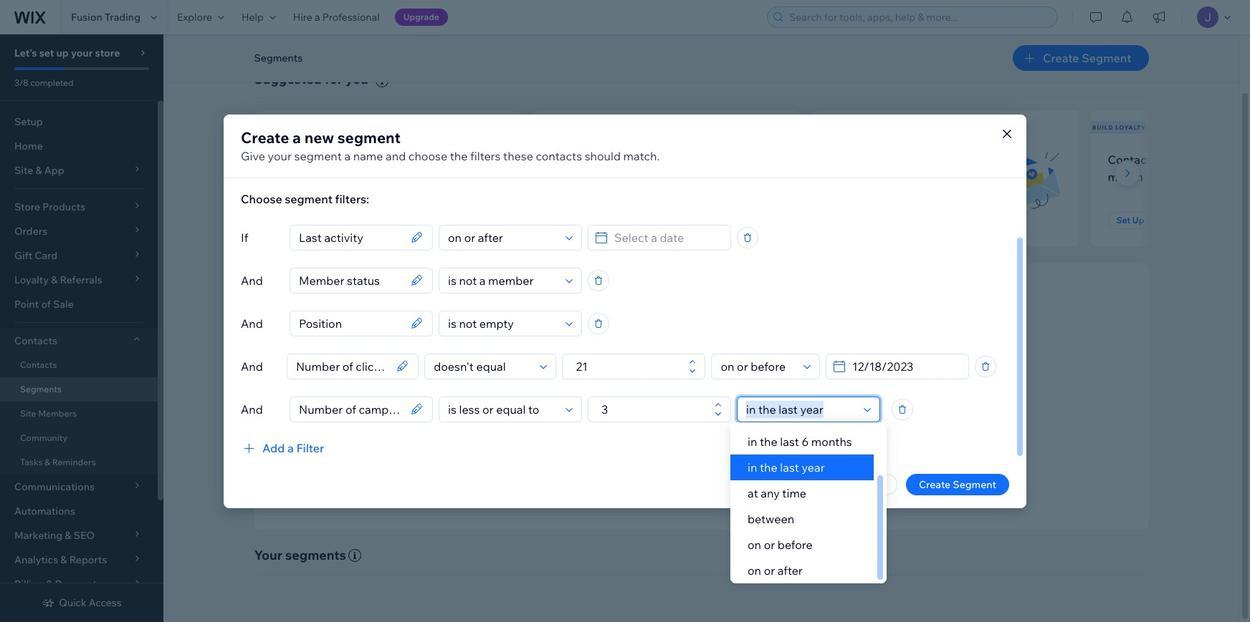 Task type: locate. For each thing, give the bounding box(es) containing it.
new
[[304, 128, 334, 147]]

2 horizontal spatial to
[[729, 425, 738, 438]]

last left 6
[[780, 435, 799, 449]]

segment up name
[[337, 128, 401, 147]]

1 horizontal spatial up
[[575, 215, 587, 226]]

0 vertical spatial on
[[870, 170, 883, 184]]

at
[[748, 487, 758, 501]]

set up segment button down choose segment filters:
[[271, 212, 356, 229]]

fusion
[[71, 11, 102, 24]]

set
[[280, 215, 294, 226], [559, 215, 573, 226], [1116, 215, 1130, 226]]

build
[[812, 425, 836, 438]]

Select an option field
[[444, 268, 561, 293], [716, 354, 799, 379], [742, 397, 859, 422]]

segments for segments link
[[20, 384, 62, 395]]

2 vertical spatial in
[[748, 461, 757, 475]]

get
[[559, 444, 576, 457]]

who inside active email subscribers who clicked on your campaign
[[963, 153, 986, 167]]

who up purchase
[[660, 153, 683, 167]]

1 vertical spatial on
[[748, 538, 761, 553]]

1 vertical spatial to
[[729, 425, 738, 438]]

2 set up segment from the left
[[559, 215, 626, 226]]

1 horizontal spatial contacts
[[536, 149, 582, 163]]

new up subscribed
[[271, 153, 296, 167]]

your inside reach the right target audience create specific groups of contacts that update automatically send personalized email campaigns to drive sales and build trust get to know your high-value customers, potential leads and more
[[618, 444, 639, 457]]

and
[[241, 273, 263, 288], [241, 316, 263, 331], [241, 359, 263, 374], [241, 402, 263, 417]]

home link
[[0, 134, 158, 158]]

0 vertical spatial segments
[[254, 52, 303, 65]]

your
[[71, 47, 93, 59], [268, 149, 292, 163], [348, 170, 372, 184], [886, 170, 910, 184], [618, 444, 639, 457]]

1 last from the top
[[780, 409, 799, 424]]

up down contacts with a birthday th
[[1132, 215, 1144, 226]]

let's set up your store
[[14, 47, 120, 59]]

of down right
[[666, 406, 676, 418]]

2 horizontal spatial who
[[963, 153, 986, 167]]

0 horizontal spatial and
[[386, 149, 406, 163]]

store
[[95, 47, 120, 59]]

3 who from the left
[[963, 153, 986, 167]]

upgrade
[[403, 11, 439, 22]]

in the last 6 months
[[748, 435, 852, 449]]

segments
[[254, 52, 303, 65], [20, 384, 62, 395]]

who inside the new contacts who recently subscribed to your mailing list
[[348, 153, 370, 167]]

your inside the new contacts who recently subscribed to your mailing list
[[348, 170, 372, 184]]

a inside contacts with a birthday th
[[1185, 153, 1192, 167]]

2 horizontal spatial create segment
[[1043, 51, 1131, 65]]

0 vertical spatial to
[[334, 170, 345, 184]]

in for in the last 6 months
[[748, 435, 757, 449]]

0 horizontal spatial set up segment button
[[271, 212, 356, 229]]

and down build
[[817, 444, 834, 457]]

your down name
[[348, 170, 372, 184]]

set up segment button down made
[[550, 212, 635, 229]]

segments button
[[247, 47, 310, 69]]

potential
[[746, 444, 787, 457]]

2 horizontal spatial set up segment
[[1116, 215, 1184, 226]]

2 horizontal spatial create segment button
[[1013, 45, 1149, 71]]

1 horizontal spatial email
[[866, 153, 895, 167]]

on or before
[[748, 538, 813, 553]]

3 last from the top
[[780, 461, 799, 475]]

3/8
[[14, 77, 28, 88]]

on for on or before
[[748, 538, 761, 553]]

segments up suggested
[[254, 52, 303, 65]]

subscribers down suggested
[[274, 124, 323, 131]]

1 horizontal spatial set up segment button
[[550, 212, 635, 229]]

new for new subscribers
[[256, 124, 272, 131]]

the down potential
[[760, 461, 777, 475]]

after
[[778, 564, 803, 578]]

in up drive
[[748, 409, 757, 424]]

1 up from the left
[[296, 215, 308, 226]]

build loyalty
[[1092, 124, 1146, 131]]

contacts down loyalty on the right
[[1108, 153, 1157, 167]]

set up segment
[[280, 215, 347, 226], [559, 215, 626, 226], [1116, 215, 1184, 226]]

contacts up "campaigns"
[[678, 406, 719, 418]]

contacts for contacts popup button
[[14, 335, 57, 348]]

list
[[251, 111, 1250, 247]]

to left drive
[[729, 425, 738, 438]]

last inside "in the last year" option
[[780, 461, 799, 475]]

1 vertical spatial new
[[271, 153, 296, 167]]

2 set from the left
[[559, 215, 573, 226]]

1 horizontal spatial set
[[559, 215, 573, 226]]

segment
[[337, 128, 401, 147], [294, 149, 342, 163], [285, 192, 333, 206]]

the up in the last year
[[760, 435, 777, 449]]

set up segment button for made
[[550, 212, 635, 229]]

contacts inside reach the right target audience create specific groups of contacts that update automatically send personalized email campaigns to drive sales and build trust get to know your high-value customers, potential leads and more
[[678, 406, 719, 418]]

the up groups
[[646, 384, 666, 401]]

last for year
[[780, 461, 799, 475]]

1 set from the left
[[280, 215, 294, 226]]

1 in from the top
[[748, 409, 757, 424]]

set
[[39, 47, 54, 59]]

a inside potential customers who haven't made a purchase yet
[[625, 170, 631, 184]]

0 horizontal spatial subscribers
[[274, 124, 323, 131]]

3 in from the top
[[748, 461, 757, 475]]

2 horizontal spatial set up segment button
[[1108, 212, 1192, 229]]

suggested
[[254, 71, 322, 87]]

3 and from the top
[[241, 359, 263, 374]]

0 vertical spatial last
[[780, 409, 799, 424]]

set up segment button for subscribed
[[271, 212, 356, 229]]

in inside option
[[748, 461, 757, 475]]

2 set up segment button from the left
[[550, 212, 635, 229]]

set up segment down choose segment filters:
[[280, 215, 347, 226]]

0 vertical spatial or
[[764, 538, 775, 553]]

2 horizontal spatial contacts
[[678, 406, 719, 418]]

last up the "sales" at right bottom
[[780, 409, 799, 424]]

who up 'campaign'
[[963, 153, 986, 167]]

your down personalized
[[618, 444, 639, 457]]

1 horizontal spatial segments
[[254, 52, 303, 65]]

create inside create a new segment give your segment a name and choose the filters these contacts should match.
[[241, 128, 289, 147]]

suggested for you
[[254, 71, 368, 87]]

high-
[[641, 444, 664, 457]]

choose segment filters:
[[241, 192, 369, 206]]

contacts inside create a new segment give your segment a name and choose the filters these contacts should match.
[[536, 149, 582, 163]]

who
[[348, 153, 370, 167], [660, 153, 683, 167], [963, 153, 986, 167]]

fusion trading
[[71, 11, 140, 24]]

1 horizontal spatial and
[[792, 425, 810, 438]]

and up mailing
[[386, 149, 406, 163]]

in the last 90 days
[[748, 409, 843, 424]]

to up filters:
[[334, 170, 345, 184]]

1 vertical spatial of
[[666, 406, 676, 418]]

contacts up 'haven't'
[[536, 149, 582, 163]]

Enter a number text field
[[597, 397, 710, 422]]

0 horizontal spatial set
[[280, 215, 294, 226]]

0 horizontal spatial up
[[296, 215, 308, 226]]

or left after
[[764, 564, 775, 578]]

of
[[41, 298, 51, 311], [666, 406, 676, 418]]

0 horizontal spatial contacts
[[298, 153, 345, 167]]

1 vertical spatial segments
[[20, 384, 62, 395]]

1 vertical spatial last
[[780, 435, 799, 449]]

0 horizontal spatial segments
[[20, 384, 62, 395]]

0 vertical spatial new
[[256, 124, 272, 131]]

2 up from the left
[[575, 215, 587, 226]]

contacts inside popup button
[[14, 335, 57, 348]]

0 horizontal spatial create segment
[[668, 480, 756, 494]]

0 horizontal spatial to
[[334, 170, 345, 184]]

a right with
[[1185, 153, 1192, 167]]

customers
[[601, 153, 658, 167]]

help
[[242, 11, 264, 24]]

email right active
[[866, 153, 895, 167]]

2 horizontal spatial up
[[1132, 215, 1144, 226]]

email up high-
[[648, 425, 673, 438]]

in down potential
[[748, 461, 757, 475]]

th
[[1242, 153, 1250, 167]]

tasks & reminders link
[[0, 451, 158, 475]]

1 vertical spatial in
[[748, 435, 757, 449]]

who left recently
[[348, 153, 370, 167]]

1 vertical spatial email
[[648, 425, 673, 438]]

contacts down the 'new'
[[298, 153, 345, 167]]

1 horizontal spatial of
[[666, 406, 676, 418]]

the up the "sales" at right bottom
[[760, 409, 777, 424]]

community
[[20, 433, 67, 444]]

Choose a condition field
[[444, 225, 561, 250], [444, 311, 561, 336], [429, 354, 536, 379], [444, 397, 561, 422]]

members
[[38, 409, 77, 419]]

in left the "sales" at right bottom
[[748, 435, 757, 449]]

new up give
[[256, 124, 272, 131]]

segments up the site members
[[20, 384, 62, 395]]

0 vertical spatial in
[[748, 409, 757, 424]]

that
[[721, 406, 740, 418]]

a left the 'new'
[[293, 128, 301, 147]]

on right clicked at the right
[[870, 170, 883, 184]]

audience
[[741, 384, 797, 401]]

1 vertical spatial subscribers
[[898, 153, 961, 167]]

the for 6
[[760, 435, 777, 449]]

2 vertical spatial select an option field
[[742, 397, 859, 422]]

to
[[334, 170, 345, 184], [729, 425, 738, 438], [578, 444, 588, 457]]

4 and from the top
[[241, 402, 263, 417]]

who inside potential customers who haven't made a purchase yet
[[660, 153, 683, 167]]

segment down the 'new'
[[294, 149, 342, 163]]

segments
[[285, 547, 346, 564]]

on left after
[[748, 564, 761, 578]]

your inside sidebar element
[[71, 47, 93, 59]]

1 vertical spatial select an option field
[[716, 354, 799, 379]]

filters:
[[335, 192, 369, 206]]

segment down subscribed
[[285, 192, 333, 206]]

hire a professional
[[293, 11, 380, 24]]

reach
[[606, 384, 643, 401]]

up down 'haven't'
[[575, 215, 587, 226]]

a inside hire a professional link
[[315, 11, 320, 24]]

1 vertical spatial contacts
[[14, 335, 57, 348]]

the inside option
[[760, 461, 777, 475]]

up
[[56, 47, 69, 59]]

1 horizontal spatial subscribers
[[898, 153, 961, 167]]

set up segment button down contacts with a birthday th
[[1108, 212, 1192, 229]]

1 or from the top
[[764, 538, 775, 553]]

on down between
[[748, 538, 761, 553]]

of left sale at the left
[[41, 298, 51, 311]]

0 horizontal spatial set up segment
[[280, 215, 347, 226]]

2 vertical spatial contacts
[[20, 360, 57, 371]]

if
[[241, 230, 248, 245]]

set up segment down made
[[559, 215, 626, 226]]

who for your
[[348, 153, 370, 167]]

0 horizontal spatial of
[[41, 298, 51, 311]]

subscribed
[[271, 170, 331, 184]]

your right give
[[268, 149, 292, 163]]

1 horizontal spatial who
[[660, 153, 683, 167]]

2 horizontal spatial set
[[1116, 215, 1130, 226]]

a right hire
[[315, 11, 320, 24]]

campaign
[[913, 170, 966, 184]]

0 vertical spatial contacts
[[1108, 153, 1157, 167]]

contacts down contacts popup button
[[20, 360, 57, 371]]

the left filters
[[450, 149, 468, 163]]

segments inside button
[[254, 52, 303, 65]]

a right add
[[287, 441, 294, 455]]

reminders
[[52, 457, 96, 468]]

2 vertical spatial segment
[[285, 192, 333, 206]]

for
[[325, 71, 343, 87]]

create segment button for segments
[[1013, 45, 1149, 71]]

1 vertical spatial or
[[764, 564, 775, 578]]

you
[[345, 71, 368, 87]]

your right up
[[71, 47, 93, 59]]

the inside reach the right target audience create specific groups of contacts that update automatically send personalized email campaigns to drive sales and build trust get to know your high-value customers, potential leads and more
[[646, 384, 666, 401]]

0 vertical spatial of
[[41, 298, 51, 311]]

on
[[870, 170, 883, 184], [748, 538, 761, 553], [748, 564, 761, 578]]

at any time
[[748, 487, 806, 501]]

1 horizontal spatial set up segment
[[559, 215, 626, 226]]

a down customers
[[625, 170, 631, 184]]

up down choose segment filters:
[[296, 215, 308, 226]]

set up segment down contacts with a birthday th
[[1116, 215, 1184, 226]]

0 horizontal spatial email
[[648, 425, 673, 438]]

or left before
[[764, 538, 775, 553]]

year
[[802, 461, 825, 475]]

list containing new contacts who recently subscribed to your mailing list
[[251, 111, 1250, 247]]

3 up from the left
[[1132, 215, 1144, 226]]

Search for tools, apps, help & more... field
[[785, 7, 1053, 27]]

help button
[[233, 0, 284, 34]]

campaigns
[[675, 425, 727, 438]]

2 and from the top
[[241, 316, 263, 331]]

0 vertical spatial subscribers
[[274, 124, 323, 131]]

2 or from the top
[[764, 564, 775, 578]]

to right get
[[578, 444, 588, 457]]

1 horizontal spatial create segment button
[[906, 474, 1009, 496]]

last down leads
[[780, 461, 799, 475]]

between
[[748, 512, 794, 527]]

list box
[[730, 404, 886, 584]]

1 set up segment button from the left
[[271, 212, 356, 229]]

any
[[761, 487, 780, 501]]

sidebar element
[[0, 34, 163, 623]]

0 horizontal spatial who
[[348, 153, 370, 167]]

point of sale link
[[0, 292, 158, 317]]

potential customers who haven't made a purchase yet
[[550, 153, 704, 184]]

these
[[503, 149, 533, 163]]

2 horizontal spatial and
[[817, 444, 834, 457]]

2 in from the top
[[748, 435, 757, 449]]

on or after
[[748, 564, 803, 578]]

Select a date field
[[610, 225, 726, 250]]

0 vertical spatial email
[[866, 153, 895, 167]]

to inside the new contacts who recently subscribed to your mailing list
[[334, 170, 345, 184]]

0 vertical spatial segment
[[337, 128, 401, 147]]

2 who from the left
[[660, 153, 683, 167]]

1 set up segment from the left
[[280, 215, 347, 226]]

2 vertical spatial on
[[748, 564, 761, 578]]

and
[[386, 149, 406, 163], [792, 425, 810, 438], [817, 444, 834, 457]]

your left 'campaign'
[[886, 170, 910, 184]]

2 vertical spatial last
[[780, 461, 799, 475]]

email inside active email subscribers who clicked on your campaign
[[866, 153, 895, 167]]

in
[[748, 409, 757, 424], [748, 435, 757, 449], [748, 461, 757, 475]]

0 vertical spatial and
[[386, 149, 406, 163]]

a left name
[[344, 149, 351, 163]]

new inside the new contacts who recently subscribed to your mailing list
[[271, 153, 296, 167]]

3 set up segment button from the left
[[1108, 212, 1192, 229]]

recently
[[373, 153, 417, 167]]

subscribers up 'campaign'
[[898, 153, 961, 167]]

and down in the last 90 days
[[792, 425, 810, 438]]

segments inside sidebar element
[[20, 384, 62, 395]]

1 who from the left
[[348, 153, 370, 167]]

1 horizontal spatial to
[[578, 444, 588, 457]]

contacts link
[[0, 353, 158, 378]]

None field
[[295, 225, 406, 250], [295, 268, 406, 293], [295, 311, 406, 336], [292, 354, 392, 379], [295, 397, 406, 422], [295, 225, 406, 250], [295, 268, 406, 293], [295, 311, 406, 336], [292, 354, 392, 379], [295, 397, 406, 422]]

last for 90
[[780, 409, 799, 424]]

2 last from the top
[[780, 435, 799, 449]]

time
[[782, 487, 806, 501]]

contacts down point of sale
[[14, 335, 57, 348]]

made
[[592, 170, 623, 184]]

1 and from the top
[[241, 273, 263, 288]]

active
[[829, 153, 863, 167]]

the
[[450, 149, 468, 163], [646, 384, 666, 401], [760, 409, 777, 424], [760, 435, 777, 449], [760, 461, 777, 475]]



Task type: vqa. For each thing, say whether or not it's contained in the screenshot.
Back
no



Task type: describe. For each thing, give the bounding box(es) containing it.
right
[[669, 384, 698, 401]]

clicked
[[829, 170, 867, 184]]

reach the right target audience create specific groups of contacts that update automatically send personalized email campaigns to drive sales and build trust get to know your high-value customers, potential leads and more
[[559, 384, 861, 457]]

the for 90
[[760, 409, 777, 424]]

add a filter button
[[241, 440, 324, 457]]

&
[[45, 457, 50, 468]]

setup
[[14, 115, 43, 128]]

set for potential customers who haven't made a purchase yet
[[559, 215, 573, 226]]

name
[[353, 149, 383, 163]]

who for purchase
[[660, 153, 683, 167]]

in the last year
[[748, 461, 825, 475]]

list box containing in the last 90 days
[[730, 404, 886, 584]]

tasks
[[20, 457, 43, 468]]

site
[[20, 409, 36, 419]]

yet
[[687, 170, 704, 184]]

quick access button
[[42, 597, 122, 610]]

in the last year option
[[730, 455, 874, 481]]

point
[[14, 298, 39, 311]]

days
[[819, 409, 843, 424]]

sales
[[767, 425, 790, 438]]

mailing
[[375, 170, 414, 184]]

site members link
[[0, 402, 158, 426]]

let's
[[14, 47, 37, 59]]

add
[[262, 441, 285, 455]]

contacts with a birthday th
[[1108, 153, 1250, 184]]

90
[[802, 409, 816, 424]]

your inside create a new segment give your segment a name and choose the filters these contacts should match.
[[268, 149, 292, 163]]

filter
[[296, 441, 324, 455]]

quick access
[[59, 597, 122, 610]]

a inside add a filter button
[[287, 441, 294, 455]]

tasks & reminders
[[20, 457, 96, 468]]

hire
[[293, 11, 312, 24]]

access
[[89, 597, 122, 610]]

contacts button
[[0, 329, 158, 353]]

new contacts who recently subscribed to your mailing list
[[271, 153, 433, 184]]

set up segment for subscribed
[[280, 215, 347, 226]]

haven't
[[550, 170, 589, 184]]

6
[[802, 435, 809, 449]]

and inside create a new segment give your segment a name and choose the filters these contacts should match.
[[386, 149, 406, 163]]

build
[[1092, 124, 1113, 131]]

active email subscribers who clicked on your campaign
[[829, 153, 986, 184]]

contacts for 'contacts' link
[[20, 360, 57, 371]]

point of sale
[[14, 298, 74, 311]]

trading
[[105, 11, 140, 24]]

your inside active email subscribers who clicked on your campaign
[[886, 170, 910, 184]]

3 set from the left
[[1116, 215, 1130, 226]]

select an option field for enter a number text field
[[716, 354, 799, 379]]

choose
[[408, 149, 447, 163]]

home
[[14, 140, 43, 153]]

target
[[701, 384, 739, 401]]

1 vertical spatial segment
[[294, 149, 342, 163]]

in for in the last 90 days
[[748, 409, 757, 424]]

1 horizontal spatial create segment
[[919, 478, 996, 491]]

set up segment for made
[[559, 215, 626, 226]]

automations link
[[0, 500, 158, 524]]

add a filter
[[262, 441, 324, 455]]

set for new contacts who recently subscribed to your mailing list
[[280, 215, 294, 226]]

more
[[837, 444, 861, 457]]

contacts inside contacts with a birthday th
[[1108, 153, 1157, 167]]

birthday
[[1194, 153, 1240, 167]]

new for new contacts who recently subscribed to your mailing list
[[271, 153, 296, 167]]

0 vertical spatial select an option field
[[444, 268, 561, 293]]

2 vertical spatial and
[[817, 444, 834, 457]]

or for before
[[764, 538, 775, 553]]

up for made
[[575, 215, 587, 226]]

on for on or after
[[748, 564, 761, 578]]

3 set up segment from the left
[[1116, 215, 1184, 226]]

or for after
[[764, 564, 775, 578]]

sale
[[53, 298, 74, 311]]

Enter a number text field
[[572, 354, 685, 379]]

subscribers inside active email subscribers who clicked on your campaign
[[898, 153, 961, 167]]

customers,
[[691, 444, 743, 457]]

potential
[[550, 153, 598, 167]]

upgrade button
[[395, 9, 448, 26]]

drive
[[741, 425, 764, 438]]

send
[[559, 425, 584, 438]]

trust
[[838, 425, 860, 438]]

the for target
[[646, 384, 666, 401]]

select an option field for enter a number text box
[[742, 397, 859, 422]]

new subscribers
[[256, 124, 323, 131]]

match.
[[623, 149, 660, 163]]

on inside active email subscribers who clicked on your campaign
[[870, 170, 883, 184]]

email inside reach the right target audience create specific groups of contacts that update automatically send personalized email campaigns to drive sales and build trust get to know your high-value customers, potential leads and more
[[648, 425, 673, 438]]

0 horizontal spatial create segment button
[[646, 479, 756, 496]]

segments for "segments" button
[[254, 52, 303, 65]]

give
[[241, 149, 265, 163]]

personalized
[[586, 425, 646, 438]]

groups
[[631, 406, 664, 418]]

quick
[[59, 597, 86, 610]]

value
[[664, 444, 689, 457]]

cancel button
[[839, 474, 897, 496]]

contacts inside the new contacts who recently subscribed to your mailing list
[[298, 153, 345, 167]]

in for in the last year
[[748, 461, 757, 475]]

your
[[254, 547, 282, 564]]

up for subscribed
[[296, 215, 308, 226]]

before
[[778, 538, 813, 553]]

create a new segment give your segment a name and choose the filters these contacts should match.
[[241, 128, 660, 163]]

community link
[[0, 426, 158, 451]]

2 vertical spatial to
[[578, 444, 588, 457]]

professional
[[322, 11, 380, 24]]

the inside create a new segment give your segment a name and choose the filters these contacts should match.
[[450, 149, 468, 163]]

create segment button for cancel
[[906, 474, 1009, 496]]

1 vertical spatial and
[[792, 425, 810, 438]]

of inside point of sale link
[[41, 298, 51, 311]]

list
[[417, 170, 433, 184]]

hire a professional link
[[284, 0, 388, 34]]

the for year
[[760, 461, 777, 475]]

leads
[[789, 444, 814, 457]]

3/8 completed
[[14, 77, 73, 88]]

last for 6
[[780, 435, 799, 449]]

12/18/2023 field
[[848, 354, 964, 379]]

automatically
[[778, 406, 841, 418]]

create inside reach the right target audience create specific groups of contacts that update automatically send personalized email campaigns to drive sales and build trust get to know your high-value customers, potential leads and more
[[559, 406, 590, 418]]

of inside reach the right target audience create specific groups of contacts that update automatically send personalized email campaigns to drive sales and build trust get to know your high-value customers, potential leads and more
[[666, 406, 676, 418]]

segments link
[[0, 378, 158, 402]]



